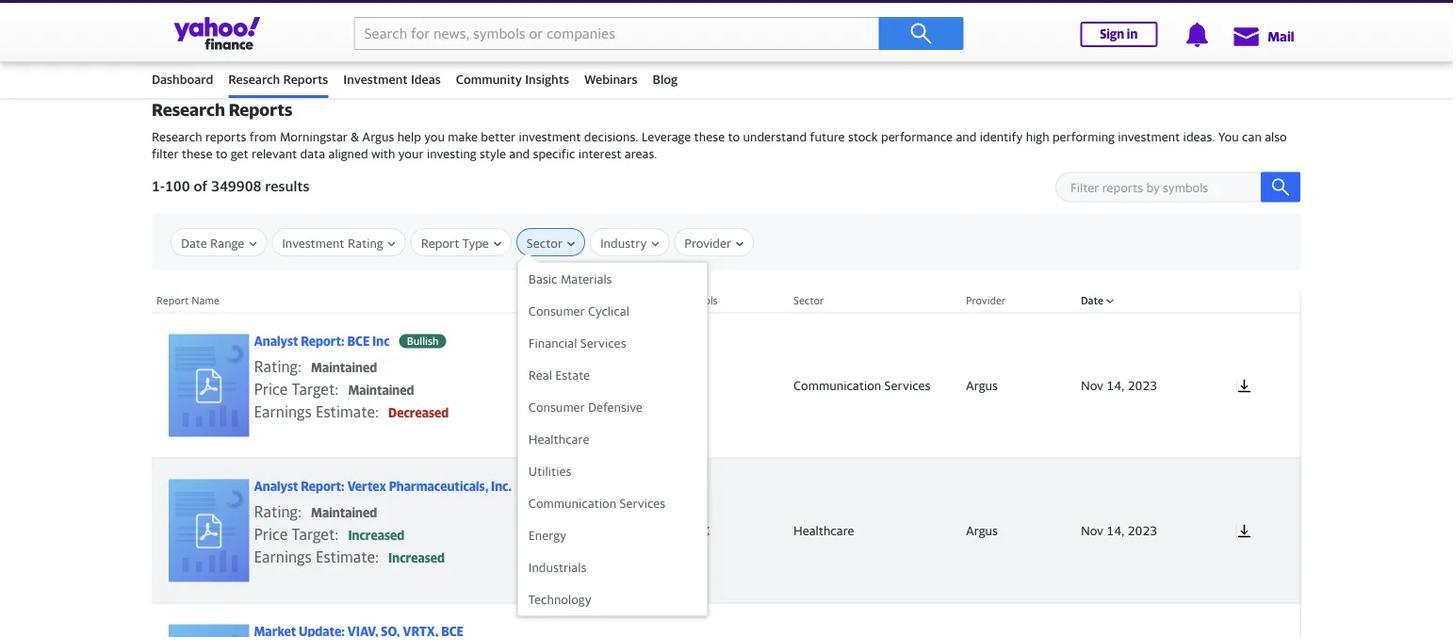 Task type: describe. For each thing, give the bounding box(es) containing it.
1 vertical spatial research reports
[[152, 100, 292, 120]]

relevant
[[252, 147, 297, 161]]

investment ideas
[[343, 72, 441, 86]]

target: for rating : maintained price target: maintained earnings estimate: decreased
[[292, 380, 339, 398]]

2023 for rating : maintained price target: increased earnings estimate: increased
[[1128, 523, 1158, 538]]

report: for rating : maintained price target: maintained earnings estimate: decreased
[[301, 334, 345, 349]]

oil
[[928, 16, 944, 30]]

invest
[[983, 33, 1019, 48]]

provider
[[685, 236, 732, 250]]

s&p 500
[[152, 16, 200, 30]]

analyst report: bce inc image
[[169, 334, 250, 437]]

finance for yahoo finance plus
[[693, 33, 738, 48]]

earnings for rating : maintained price target: increased earnings estimate: increased
[[254, 548, 312, 566]]

date range button
[[181, 229, 257, 257]]

maintained for rating : maintained price target: maintained earnings estimate: decreased
[[311, 360, 377, 375]]

dow
[[337, 16, 362, 30]]

investing
[[427, 147, 477, 161]]

14, for rating : maintained price target: maintained earnings estimate: decreased
[[1107, 378, 1125, 392]]

investment inside button
[[282, 236, 345, 250]]

nasdaq
[[522, 16, 564, 30]]

crude
[[892, 16, 925, 30]]

communication services button
[[518, 487, 707, 519]]

videos
[[587, 33, 626, 48]]

community insights link
[[456, 63, 569, 95]]

industry
[[600, 236, 647, 250]]

filter
[[152, 147, 179, 161]]

500
[[177, 16, 200, 30]]

communication inside button
[[529, 496, 617, 510]]

of
[[194, 177, 208, 194]]

financial services
[[529, 336, 626, 350]]

reports
[[205, 130, 246, 144]]

future
[[810, 130, 845, 144]]

russell 2000
[[707, 16, 779, 30]]

utilities button
[[518, 455, 707, 487]]

30
[[364, 16, 380, 30]]

0 vertical spatial increased
[[348, 528, 405, 543]]

markets link
[[451, 21, 499, 57]]

&
[[351, 130, 359, 144]]

consumer defensive
[[529, 400, 643, 414]]

nasdaq link
[[522, 16, 564, 30]]

2023 for rating : maintained price target: maintained earnings estimate: decreased
[[1128, 378, 1158, 392]]

1 horizontal spatial communication
[[794, 378, 882, 393]]

bullish for rating : maintained price target: increased earnings estimate: increased
[[529, 480, 561, 492]]

analyst report: vertex pharmaceuticals, inc.
[[254, 479, 512, 494]]

make
[[448, 130, 478, 144]]

decreased
[[388, 406, 449, 420]]

materials
[[561, 271, 612, 286]]

inc.
[[491, 479, 512, 494]]

yahoo finance invest
[[897, 33, 1019, 48]]

nov 14, 2023 for rating : maintained price target: increased earnings estimate: increased
[[1081, 523, 1158, 538]]

2000
[[749, 16, 779, 30]]

vertex
[[347, 479, 386, 494]]

services for the communication services button at the bottom left of the page
[[620, 496, 666, 510]]

energy
[[529, 528, 566, 542]]

dow 30
[[337, 16, 380, 30]]

dow 30 link
[[337, 16, 380, 30]]

3 provider element from the top
[[957, 603, 1072, 637]]

report
[[421, 236, 459, 250]]

russell
[[707, 16, 746, 30]]

consumer defensive button
[[518, 391, 707, 423]]

community insights
[[456, 72, 569, 86]]

services for financial services button
[[580, 336, 626, 350]]

sector
[[527, 236, 563, 250]]

search image
[[910, 22, 933, 45]]

cyclical
[[588, 304, 629, 318]]

argus for rating : maintained price target: maintained earnings estimate: decreased
[[966, 378, 998, 392]]

sector element
[[784, 603, 957, 637]]

russell 2000 link
[[707, 16, 779, 30]]

s&p 500 link
[[152, 16, 200, 30]]

gold
[[1077, 16, 1103, 30]]

nov 14, 2023 for rating : maintained price target: maintained earnings estimate: decreased
[[1081, 378, 1158, 392]]

rating : maintained price target: maintained earnings estimate: decreased
[[254, 358, 449, 421]]

my portfolio link
[[350, 21, 423, 57]]

estimate: for rating : maintained price target: increased earnings estimate: increased
[[316, 548, 379, 566]]

mail
[[1268, 29, 1295, 44]]

argus inside research reports from morningstar & argus help you make better investment decisions. leverage these to understand future stock performance and identify high performing investment ideas. you can also filter these to get relevant data aligned with your investing style and specific interest areas.
[[362, 130, 394, 144]]

provider element for rating : maintained price target: increased earnings estimate: increased
[[957, 458, 1072, 603]]

estate
[[555, 368, 590, 382]]

search image
[[1272, 178, 1290, 197]]

basic materials button
[[518, 263, 707, 295]]

can
[[1242, 130, 1262, 144]]

yahoo finance invest link
[[897, 21, 1019, 57]]

consumer for consumer defensive
[[529, 400, 585, 414]]

: for rating : maintained price target: maintained earnings estimate: decreased
[[298, 358, 302, 375]]

: for rating : maintained price target: increased earnings estimate: increased
[[298, 503, 302, 521]]

date range
[[181, 236, 244, 250]]

crude oil
[[892, 16, 944, 30]]

0 vertical spatial research reports
[[228, 72, 328, 86]]

1 vertical spatial these
[[182, 147, 212, 161]]

1 horizontal spatial investment
[[519, 130, 581, 144]]

high
[[1026, 130, 1050, 144]]

industry button
[[600, 229, 659, 257]]

help
[[397, 130, 421, 144]]

videos link
[[587, 21, 626, 57]]

watchlists
[[262, 33, 322, 48]]

performing
[[1053, 130, 1115, 144]]

s&p
[[152, 16, 174, 30]]

finance for yahoo finance invest
[[936, 33, 981, 48]]

research reports from morningstar & argus help you make better investment decisions. leverage these to understand future stock performance and identify high performing investment ideas. you can also filter these to get relevant data aligned with your investing style and specific interest areas.
[[152, 130, 1287, 161]]

estimate: for rating : maintained price target: maintained earnings estimate: decreased
[[316, 403, 379, 421]]

argus for rating : maintained price target: increased earnings estimate: increased
[[966, 523, 998, 538]]

0 vertical spatial and
[[956, 130, 977, 144]]

rating for rating : maintained price target: increased earnings estimate: increased
[[254, 503, 298, 521]]

specific
[[533, 147, 575, 161]]

provider button
[[685, 229, 744, 257]]

1 vertical spatial maintained
[[348, 383, 414, 398]]

price for rating : maintained price target: increased earnings estimate: increased
[[254, 525, 288, 543]]

real
[[529, 368, 552, 382]]

price for rating : maintained price target: maintained earnings estimate: decreased
[[254, 380, 288, 398]]

identify
[[980, 130, 1023, 144]]

earnings for rating : maintained price target: maintained earnings estimate: decreased
[[254, 403, 312, 421]]

my portfolio
[[350, 33, 423, 48]]

investment ideas link
[[343, 63, 441, 95]]

name
[[192, 295, 219, 307]]

with
[[371, 147, 395, 161]]

watchlists link
[[262, 21, 322, 57]]

better
[[481, 130, 516, 144]]

try the new yahoo finance image
[[1080, 25, 1294, 52]]

1-100 of 349908 results
[[152, 177, 310, 194]]

financial services button
[[518, 327, 707, 359]]

report: for rating : maintained price target: increased earnings estimate: increased
[[301, 479, 345, 494]]

1 vertical spatial services
[[885, 378, 931, 393]]

1 horizontal spatial communication services
[[794, 378, 931, 393]]

in
[[1127, 27, 1138, 41]]

type
[[463, 236, 489, 250]]



Task type: locate. For each thing, give the bounding box(es) containing it.
research reports up 'reports' in the left of the page
[[152, 100, 292, 120]]

healthcare button
[[518, 423, 707, 455]]

1 earnings from the top
[[254, 403, 312, 421]]

1 horizontal spatial date
[[1081, 295, 1104, 307]]

portfolio
[[371, 33, 423, 48]]

2 2023 from the top
[[1128, 523, 1158, 538]]

0 vertical spatial these
[[694, 130, 725, 144]]

Filter reports by symbols text field
[[1056, 172, 1291, 202]]

earnings right analyst report: bce inc image
[[254, 403, 312, 421]]

2 nov 14, 2023 from the top
[[1081, 523, 1158, 538]]

stock
[[848, 130, 878, 144]]

performance
[[881, 130, 953, 144]]

1 provider element from the top
[[957, 313, 1072, 458]]

news link
[[528, 21, 559, 57]]

0 vertical spatial nov 14, 2023
[[1081, 378, 1158, 392]]

increased down the pharmaceuticals,
[[388, 551, 445, 565]]

1 horizontal spatial to
[[728, 130, 740, 144]]

target: inside rating : maintained price target: maintained earnings estimate: decreased
[[292, 380, 339, 398]]

: down analyst report: vertex pharmaceuticals, inc.
[[298, 503, 302, 521]]

1 vertical spatial rating
[[254, 503, 298, 521]]

analyst for rating : maintained price target: maintained earnings estimate: decreased
[[254, 334, 298, 349]]

symbols element for analyst report: bce inc image
[[669, 313, 784, 458]]

navigation
[[0, 16, 1453, 98]]

1 estimate: from the top
[[316, 403, 379, 421]]

0 horizontal spatial healthcare
[[529, 432, 589, 446]]

finance home link
[[152, 21, 234, 57]]

1 : from the top
[[298, 358, 302, 375]]

1 vertical spatial communication
[[529, 496, 617, 510]]

1 horizontal spatial yahoo
[[897, 33, 934, 48]]

0 vertical spatial symbols element
[[669, 313, 784, 458]]

rating right analyst report: vertex pharmaceuticals, inc. image
[[254, 503, 298, 521]]

1 vertical spatial communication services
[[529, 496, 666, 510]]

finance down russell
[[693, 33, 738, 48]]

bullish down utilities
[[529, 480, 561, 492]]

symbols element down symbols
[[669, 313, 784, 458]]

yahoo finance plus
[[655, 33, 765, 48]]

dashboard
[[152, 72, 213, 86]]

1 report: from the top
[[301, 334, 345, 349]]

markets
[[451, 33, 499, 48]]

2 analyst from the top
[[254, 479, 298, 494]]

industrials
[[529, 560, 587, 575]]

target: inside the rating : maintained price target: increased earnings estimate: increased
[[292, 525, 339, 543]]

0 horizontal spatial communication services
[[529, 496, 666, 510]]

1 analyst from the top
[[254, 334, 298, 349]]

1 horizontal spatial healthcare
[[794, 523, 855, 538]]

style
[[480, 147, 506, 161]]

0 horizontal spatial finance
[[152, 33, 196, 48]]

ideas
[[411, 72, 441, 86]]

0 horizontal spatial communication
[[529, 496, 617, 510]]

2 vertical spatial maintained
[[311, 506, 377, 520]]

1 vertical spatial 14,
[[1107, 523, 1125, 538]]

1-
[[152, 177, 165, 194]]

research inside research reports from morningstar & argus help you make better investment decisions. leverage these to understand future stock performance and identify high performing investment ideas. you can also filter these to get relevant data aligned with your investing style and specific interest areas.
[[152, 130, 202, 144]]

target: for rating : maintained price target: increased earnings estimate: increased
[[292, 525, 339, 543]]

earnings
[[254, 403, 312, 421], [254, 548, 312, 566]]

from
[[250, 130, 277, 144]]

2 provider element from the top
[[957, 458, 1072, 603]]

1 vertical spatial analyst
[[254, 479, 298, 494]]

0 vertical spatial argus
[[362, 130, 394, 144]]

communication services inside button
[[529, 496, 666, 510]]

1 vertical spatial and
[[509, 147, 530, 161]]

date for date
[[1081, 295, 1104, 307]]

symbols element for market update: viav, so, vrtx, bce image
[[669, 603, 784, 637]]

report: left bce at the left of the page
[[301, 334, 345, 349]]

and right style
[[509, 147, 530, 161]]

maintained down vertex
[[311, 506, 377, 520]]

1 nov from the top
[[1081, 378, 1104, 392]]

plus
[[741, 33, 765, 48]]

real estate button
[[518, 359, 707, 391]]

analyst report: vertex pharmaceuticals, inc. image
[[169, 479, 250, 582]]

1 14, from the top
[[1107, 378, 1125, 392]]

estimate: inside the rating : maintained price target: increased earnings estimate: increased
[[316, 548, 379, 566]]

price
[[254, 380, 288, 398], [254, 525, 288, 543]]

analyst right analyst report: bce inc image
[[254, 334, 298, 349]]

1 2023 from the top
[[1128, 378, 1158, 392]]

Search for news, symbols or companies text field
[[354, 17, 879, 50]]

0 vertical spatial report:
[[301, 334, 345, 349]]

rating for rating : maintained price target: maintained earnings estimate: decreased
[[254, 358, 298, 375]]

0 horizontal spatial to
[[216, 147, 228, 161]]

1 vertical spatial increased
[[388, 551, 445, 565]]

report name
[[156, 295, 219, 307]]

nov for rating : maintained price target: maintained earnings estimate: decreased
[[1081, 378, 1104, 392]]

market update: viav, so, vrtx, bce image
[[169, 624, 250, 637]]

0 horizontal spatial bullish
[[407, 335, 439, 347]]

target:
[[292, 380, 339, 398], [292, 525, 339, 543]]

date inside button
[[181, 236, 207, 250]]

0 vertical spatial estimate:
[[316, 403, 379, 421]]

investment up the specific
[[519, 130, 581, 144]]

maintained inside the rating : maintained price target: increased earnings estimate: increased
[[311, 506, 377, 520]]

estimate: left decreased
[[316, 403, 379, 421]]

yahoo for yahoo finance plus
[[655, 33, 691, 48]]

1 horizontal spatial finance
[[693, 33, 738, 48]]

sign
[[1100, 27, 1125, 41]]

decisions.
[[584, 130, 639, 144]]

consumer cyclical
[[529, 304, 629, 318]]

yahoo down the crude oil link
[[897, 33, 934, 48]]

2 price from the top
[[254, 525, 288, 543]]

0 vertical spatial communication
[[794, 378, 882, 393]]

1 vertical spatial argus
[[966, 378, 998, 392]]

analyst right analyst report: vertex pharmaceuticals, inc. image
[[254, 479, 298, 494]]

0 vertical spatial consumer
[[529, 304, 585, 318]]

price right analyst report: vertex pharmaceuticals, inc. image
[[254, 525, 288, 543]]

consumer inside button
[[529, 304, 585, 318]]

: inside rating : maintained price target: maintained earnings estimate: decreased
[[298, 358, 302, 375]]

bullish right inc
[[407, 335, 439, 347]]

1 vertical spatial nov 14, 2023
[[1081, 523, 1158, 538]]

estimate:
[[316, 403, 379, 421], [316, 548, 379, 566]]

1 rating from the top
[[254, 358, 298, 375]]

2 yahoo from the left
[[897, 33, 934, 48]]

1 target: from the top
[[292, 380, 339, 398]]

increased down analyst report: vertex pharmaceuticals, inc.
[[348, 528, 405, 543]]

analyst for rating : maintained price target: increased earnings estimate: increased
[[254, 479, 298, 494]]

1 vertical spatial symbols element
[[669, 603, 784, 637]]

reports down watchlists
[[283, 72, 328, 86]]

1 consumer from the top
[[529, 304, 585, 318]]

symbols
[[679, 295, 718, 307]]

industrials button
[[518, 551, 707, 583]]

1 vertical spatial price
[[254, 525, 288, 543]]

investment left rating on the left top of page
[[282, 236, 345, 250]]

analyst
[[254, 334, 298, 349], [254, 479, 298, 494]]

research down watchlists
[[228, 72, 280, 86]]

target: down analyst report: bce inc
[[292, 380, 339, 398]]

services
[[580, 336, 626, 350], [885, 378, 931, 393], [620, 496, 666, 510]]

healthcare inside button
[[529, 432, 589, 446]]

date
[[181, 236, 207, 250], [1081, 295, 1104, 307]]

utilities
[[529, 464, 572, 478]]

to left understand on the top right of the page
[[728, 130, 740, 144]]

basic
[[529, 271, 558, 286]]

sector button
[[527, 229, 575, 257]]

argus
[[362, 130, 394, 144], [966, 378, 998, 392], [966, 523, 998, 538]]

finance down oil
[[936, 33, 981, 48]]

results
[[265, 177, 310, 194]]

estimate: inside rating : maintained price target: maintained earnings estimate: decreased
[[316, 403, 379, 421]]

0 vertical spatial 14,
[[1107, 378, 1125, 392]]

to down 'reports' in the left of the page
[[216, 147, 228, 161]]

2 horizontal spatial investment
[[1118, 130, 1180, 144]]

consumer for consumer cyclical
[[529, 304, 585, 318]]

0 horizontal spatial and
[[509, 147, 530, 161]]

defensive
[[588, 400, 643, 414]]

increased
[[348, 528, 405, 543], [388, 551, 445, 565]]

research reports down watchlists
[[228, 72, 328, 86]]

2 vertical spatial argus
[[966, 523, 998, 538]]

yahoo up blog link at the top
[[655, 33, 691, 48]]

rating inside rating : maintained price target: maintained earnings estimate: decreased
[[254, 358, 298, 375]]

0 vertical spatial date
[[181, 236, 207, 250]]

2 earnings from the top
[[254, 548, 312, 566]]

1 vertical spatial estimate:
[[316, 548, 379, 566]]

earnings inside the rating : maintained price target: increased earnings estimate: increased
[[254, 548, 312, 566]]

consumer cyclical button
[[518, 295, 707, 327]]

finance
[[152, 33, 196, 48], [693, 33, 738, 48], [936, 33, 981, 48]]

estimate: down vertex
[[316, 548, 379, 566]]

nov for rating : maintained price target: increased earnings estimate: increased
[[1081, 523, 1104, 538]]

1 vertical spatial date
[[1081, 295, 1104, 307]]

maintained up decreased
[[348, 383, 414, 398]]

blog
[[653, 72, 678, 86]]

1 vertical spatial to
[[216, 147, 228, 161]]

finance home
[[152, 33, 234, 48]]

1 finance from the left
[[152, 33, 196, 48]]

rating inside the rating : maintained price target: increased earnings estimate: increased
[[254, 503, 298, 521]]

webinars link
[[585, 63, 638, 95]]

date element
[[1072, 603, 1187, 637]]

2 nov from the top
[[1081, 523, 1104, 538]]

finance down s&p 500 on the left top of the page
[[152, 33, 196, 48]]

0 vertical spatial to
[[728, 130, 740, 144]]

2 symbols element from the top
[[669, 603, 784, 637]]

1 vertical spatial reports
[[229, 100, 292, 120]]

notifications image
[[1185, 23, 1210, 47]]

0 horizontal spatial investment
[[282, 236, 345, 250]]

earnings inside rating : maintained price target: maintained earnings estimate: decreased
[[254, 403, 312, 421]]

ideas.
[[1184, 130, 1215, 144]]

0 vertical spatial maintained
[[311, 360, 377, 375]]

report type button
[[421, 229, 501, 257]]

consumer up financial
[[529, 304, 585, 318]]

2 target: from the top
[[292, 525, 339, 543]]

: down analyst report: bce inc
[[298, 358, 302, 375]]

report
[[156, 295, 189, 307]]

price right analyst report: bce inc image
[[254, 380, 288, 398]]

1 horizontal spatial these
[[694, 130, 725, 144]]

my
[[350, 33, 368, 48]]

maintained for rating : maintained price target: increased earnings estimate: increased
[[311, 506, 377, 520]]

0 vertical spatial rating
[[254, 358, 298, 375]]

: inside the rating : maintained price target: increased earnings estimate: increased
[[298, 503, 302, 521]]

analyst report: bce inc
[[254, 334, 390, 349]]

communication down utilities
[[529, 496, 617, 510]]

earnings right analyst report: vertex pharmaceuticals, inc. image
[[254, 548, 312, 566]]

inc
[[372, 334, 390, 349]]

and left identify
[[956, 130, 977, 144]]

target: down analyst report: vertex pharmaceuticals, inc.
[[292, 525, 339, 543]]

1 horizontal spatial and
[[956, 130, 977, 144]]

0 vertical spatial research
[[228, 72, 280, 86]]

0 vertical spatial services
[[580, 336, 626, 350]]

maintained down bce at the left of the page
[[311, 360, 377, 375]]

webinars
[[585, 72, 638, 86]]

1 nov 14, 2023 from the top
[[1081, 378, 1158, 392]]

next image
[[1277, 26, 1305, 55]]

yahoo for yahoo finance invest
[[897, 33, 934, 48]]

you
[[1219, 130, 1239, 144]]

1 price from the top
[[254, 380, 288, 398]]

these right filter
[[182, 147, 212, 161]]

rating down analyst report: bce inc
[[254, 358, 298, 375]]

1 symbols element from the top
[[669, 313, 784, 458]]

1 vertical spatial research
[[152, 100, 225, 120]]

news
[[528, 33, 559, 48]]

symbols element down the vrtx link
[[669, 603, 784, 637]]

3 finance from the left
[[936, 33, 981, 48]]

0 vertical spatial communication services
[[794, 378, 931, 393]]

1 vertical spatial consumer
[[529, 400, 585, 414]]

2 horizontal spatial finance
[[936, 33, 981, 48]]

0 vertical spatial bullish
[[407, 335, 439, 347]]

provider element
[[957, 313, 1072, 458], [957, 458, 1072, 603], [957, 603, 1072, 637]]

2 finance from the left
[[693, 33, 738, 48]]

research up filter
[[152, 130, 202, 144]]

0 vertical spatial :
[[298, 358, 302, 375]]

sign in
[[1100, 27, 1138, 41]]

symbols element
[[669, 313, 784, 458], [669, 603, 784, 637]]

reports up from
[[229, 100, 292, 120]]

financial
[[529, 336, 577, 350]]

0 vertical spatial target:
[[292, 380, 339, 398]]

bce
[[347, 334, 370, 349]]

0 vertical spatial nov
[[1081, 378, 1104, 392]]

1 vertical spatial target:
[[292, 525, 339, 543]]

consumer down real estate
[[529, 400, 585, 414]]

research reports
[[228, 72, 328, 86], [152, 100, 292, 120]]

0 horizontal spatial date
[[181, 236, 207, 250]]

these right leverage
[[694, 130, 725, 144]]

0 vertical spatial 2023
[[1128, 378, 1158, 392]]

dashboard link
[[152, 63, 213, 95]]

real estate
[[529, 368, 590, 382]]

1 vertical spatial healthcare
[[794, 523, 855, 538]]

technology button
[[518, 583, 707, 616]]

communication down sector
[[794, 378, 882, 393]]

provider element for rating : maintained price target: maintained earnings estimate: decreased
[[957, 313, 1072, 458]]

1 yahoo from the left
[[655, 33, 691, 48]]

349908
[[211, 177, 262, 194]]

nov
[[1081, 378, 1104, 392], [1081, 523, 1104, 538]]

0 vertical spatial reports
[[283, 72, 328, 86]]

0 vertical spatial healthcare
[[529, 432, 589, 446]]

bullish
[[407, 335, 439, 347], [529, 480, 561, 492]]

report: left vertex
[[301, 479, 345, 494]]

0 horizontal spatial yahoo
[[655, 33, 691, 48]]

areas.
[[625, 147, 657, 161]]

price inside rating : maintained price target: maintained earnings estimate: decreased
[[254, 380, 288, 398]]

2 rating from the top
[[254, 503, 298, 521]]

2 14, from the top
[[1107, 523, 1125, 538]]

bullish for rating : maintained price target: maintained earnings estimate: decreased
[[407, 335, 439, 347]]

2 consumer from the top
[[529, 400, 585, 414]]

price inside the rating : maintained price target: increased earnings estimate: increased
[[254, 525, 288, 543]]

premium yahoo finance logo image
[[770, 33, 784, 48]]

consumer
[[529, 304, 585, 318], [529, 400, 585, 414]]

2 vertical spatial research
[[152, 130, 202, 144]]

investment left ideas.
[[1118, 130, 1180, 144]]

0 vertical spatial earnings
[[254, 403, 312, 421]]

0 vertical spatial analyst
[[254, 334, 298, 349]]

2 : from the top
[[298, 503, 302, 521]]

14,
[[1107, 378, 1125, 392], [1107, 523, 1125, 538]]

1 vertical spatial 2023
[[1128, 523, 1158, 538]]

consumer inside button
[[529, 400, 585, 414]]

1 horizontal spatial bullish
[[529, 480, 561, 492]]

screeners
[[812, 33, 869, 48]]

0 vertical spatial price
[[254, 380, 288, 398]]

1 vertical spatial bullish
[[529, 480, 561, 492]]

research reports link
[[228, 63, 328, 95]]

2 report: from the top
[[301, 479, 345, 494]]

and
[[956, 130, 977, 144], [509, 147, 530, 161]]

1 vertical spatial nov
[[1081, 523, 1104, 538]]

date for date range
[[181, 236, 207, 250]]

previous image
[[1255, 26, 1283, 55]]

14, for rating : maintained price target: increased earnings estimate: increased
[[1107, 523, 1125, 538]]

1 vertical spatial :
[[298, 503, 302, 521]]

community
[[456, 72, 522, 86]]

leverage
[[642, 130, 691, 144]]

1 vertical spatial report:
[[301, 479, 345, 494]]

2 vertical spatial services
[[620, 496, 666, 510]]

0 horizontal spatial these
[[182, 147, 212, 161]]

research down dashboard link
[[152, 100, 225, 120]]

2 estimate: from the top
[[316, 548, 379, 566]]

1 vertical spatial earnings
[[254, 548, 312, 566]]

navigation containing finance home
[[0, 16, 1453, 98]]



Task type: vqa. For each thing, say whether or not it's contained in the screenshot.
for at the bottom
no



